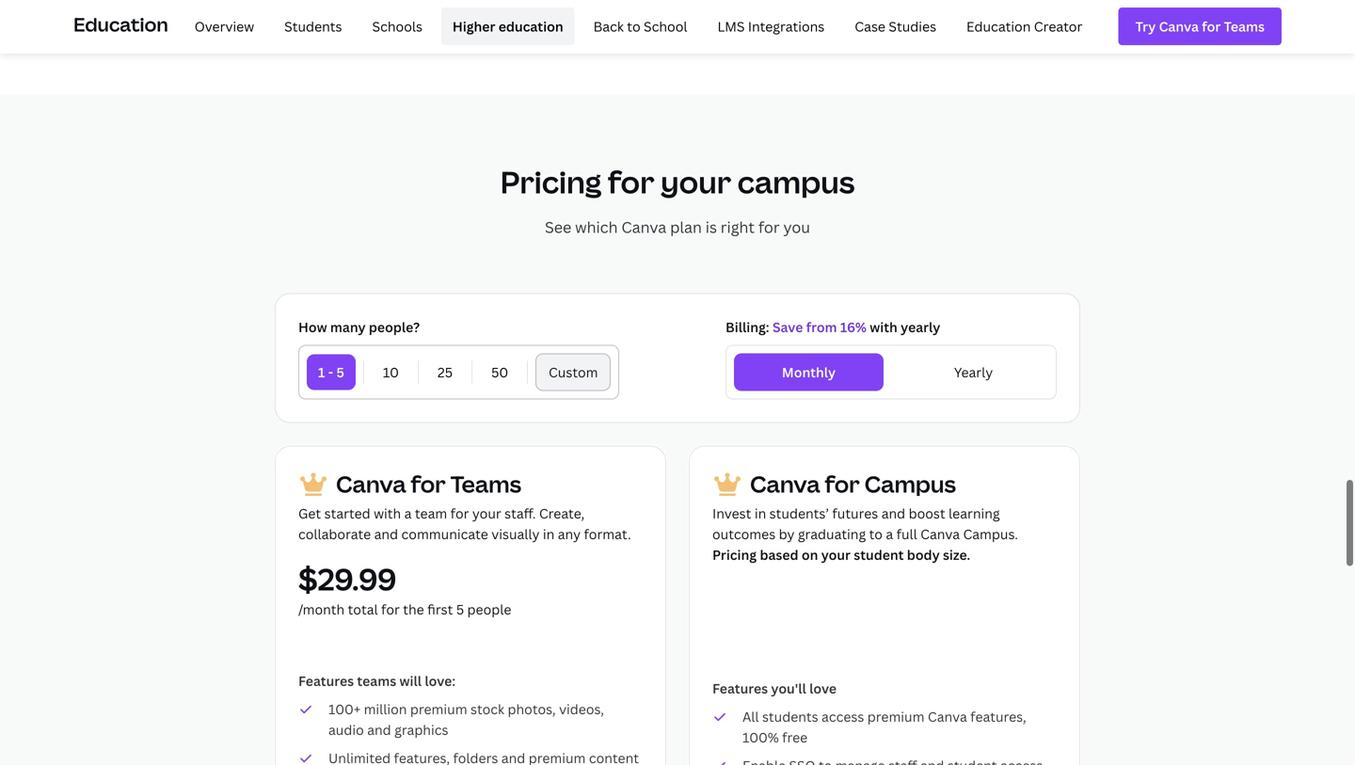Task type: vqa. For each thing, say whether or not it's contained in the screenshot.
'Case Studies' link
yes



Task type: locate. For each thing, give the bounding box(es) containing it.
school
[[644, 17, 688, 35]]

menu bar inside the education element
[[176, 8, 1094, 45]]

higher
[[453, 17, 495, 35]]

your
[[661, 161, 731, 202]]

for up canva
[[608, 161, 655, 202]]

back to school
[[594, 17, 688, 35]]

menu bar
[[176, 8, 1094, 45]]

studies
[[889, 17, 937, 35]]

education inside education creator link
[[967, 17, 1031, 35]]

pricing for your campus
[[500, 161, 855, 202]]

1 horizontal spatial for
[[758, 216, 780, 236]]

1 horizontal spatial education
[[967, 17, 1031, 35]]

for
[[608, 161, 655, 202], [758, 216, 780, 236]]

canva
[[622, 216, 667, 236]]

higher education
[[453, 17, 563, 35]]

creator
[[1034, 17, 1083, 35]]

education creator
[[967, 17, 1083, 35]]

for left "you"
[[758, 216, 780, 236]]

1 vertical spatial for
[[758, 216, 780, 236]]

0 horizontal spatial for
[[608, 161, 655, 202]]

students link
[[273, 8, 353, 45]]

menu bar containing overview
[[176, 8, 1094, 45]]

case studies
[[855, 17, 937, 35]]

case
[[855, 17, 886, 35]]

0 horizontal spatial education
[[73, 11, 168, 37]]

education
[[73, 11, 168, 37], [967, 17, 1031, 35]]

plan
[[670, 216, 702, 236]]

lms integrations link
[[706, 8, 836, 45]]

which
[[575, 216, 618, 236]]

overview link
[[183, 8, 266, 45]]

you
[[784, 216, 810, 236]]

education
[[499, 17, 563, 35]]

integrations
[[748, 17, 825, 35]]

see which canva plan is right for you
[[545, 216, 810, 236]]



Task type: describe. For each thing, give the bounding box(es) containing it.
schools link
[[361, 8, 434, 45]]

lms integrations
[[718, 17, 825, 35]]

lms
[[718, 17, 745, 35]]

is
[[706, 216, 717, 236]]

education for education
[[73, 11, 168, 37]]

0 vertical spatial for
[[608, 161, 655, 202]]

education creator link
[[955, 8, 1094, 45]]

schools
[[372, 17, 423, 35]]

overview
[[195, 17, 254, 35]]

education element
[[73, 0, 1282, 53]]

back to school link
[[582, 8, 699, 45]]

education for education creator
[[967, 17, 1031, 35]]

students
[[284, 17, 342, 35]]

right
[[721, 216, 755, 236]]

campus
[[738, 161, 855, 202]]

to
[[627, 17, 641, 35]]

pricing
[[500, 161, 602, 202]]

higher education link
[[441, 8, 575, 45]]

back
[[594, 17, 624, 35]]

see
[[545, 216, 572, 236]]

case studies link
[[844, 8, 948, 45]]



